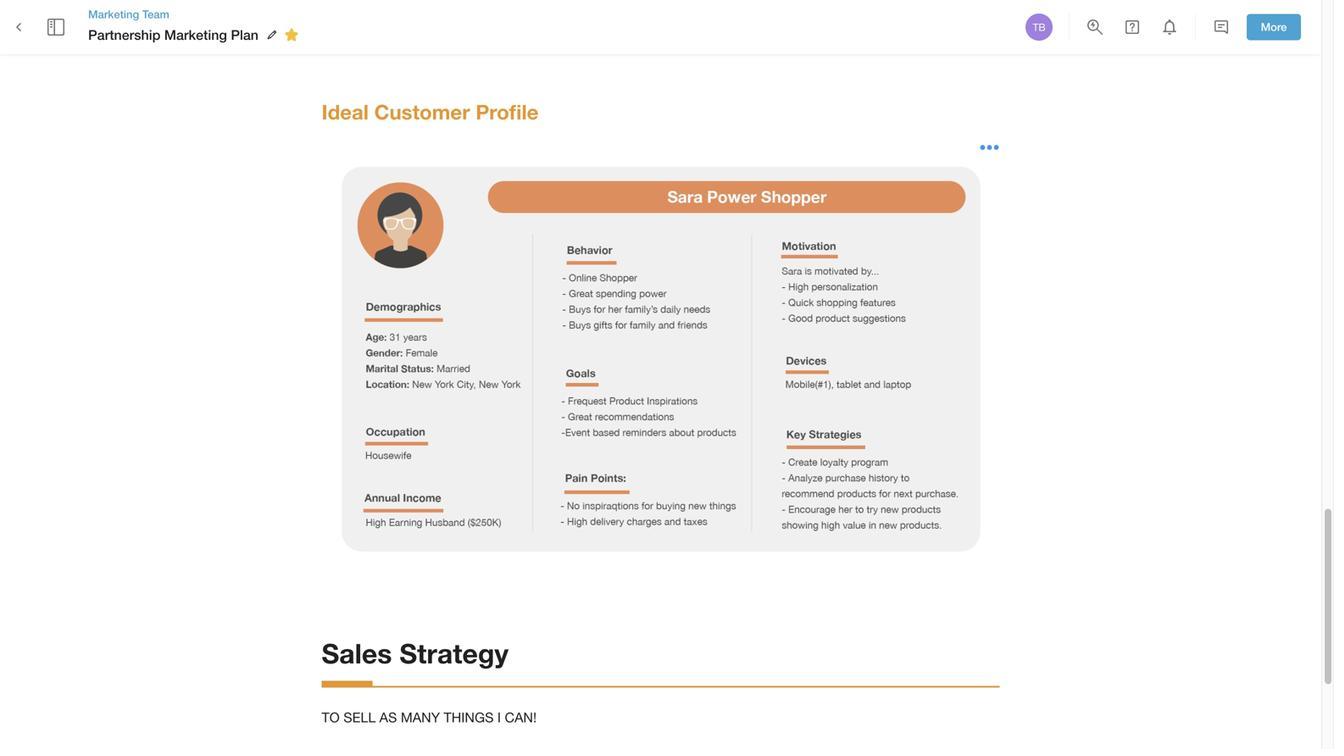 Task type: describe. For each thing, give the bounding box(es) containing it.
i
[[497, 710, 501, 726]]

tb button
[[1023, 11, 1055, 43]]

more
[[1261, 20, 1287, 34]]

tb
[[1033, 21, 1045, 33]]

to
[[322, 710, 340, 726]]

1 vertical spatial marketing
[[164, 27, 227, 43]]

more button
[[1247, 14, 1301, 40]]

sales
[[322, 637, 392, 669]]

sell
[[343, 710, 376, 726]]

marketing team link
[[88, 7, 304, 22]]

to sell as many things i can!
[[322, 710, 537, 726]]

partnership marketing plan
[[88, 27, 258, 43]]

strategy
[[399, 637, 509, 669]]

as
[[379, 710, 397, 726]]

can!
[[505, 710, 537, 726]]

customer
[[374, 100, 470, 124]]

things
[[444, 710, 494, 726]]

plan
[[231, 27, 258, 43]]

team
[[142, 8, 169, 21]]



Task type: vqa. For each thing, say whether or not it's contained in the screenshot.
tooltip
no



Task type: locate. For each thing, give the bounding box(es) containing it.
marketing down marketing team link
[[164, 27, 227, 43]]

ideal customer profile
[[322, 100, 539, 124]]

marketing team
[[88, 8, 169, 21]]

marketing up partnership
[[88, 8, 139, 21]]

sales strategy
[[322, 637, 509, 669]]

1 horizontal spatial marketing
[[164, 27, 227, 43]]

many
[[401, 710, 440, 726]]

ideal
[[322, 100, 369, 124]]

marketing
[[88, 8, 139, 21], [164, 27, 227, 43]]

partnership
[[88, 27, 160, 43]]

0 vertical spatial marketing
[[88, 8, 139, 21]]

0 horizontal spatial marketing
[[88, 8, 139, 21]]

profile
[[476, 100, 539, 124]]



